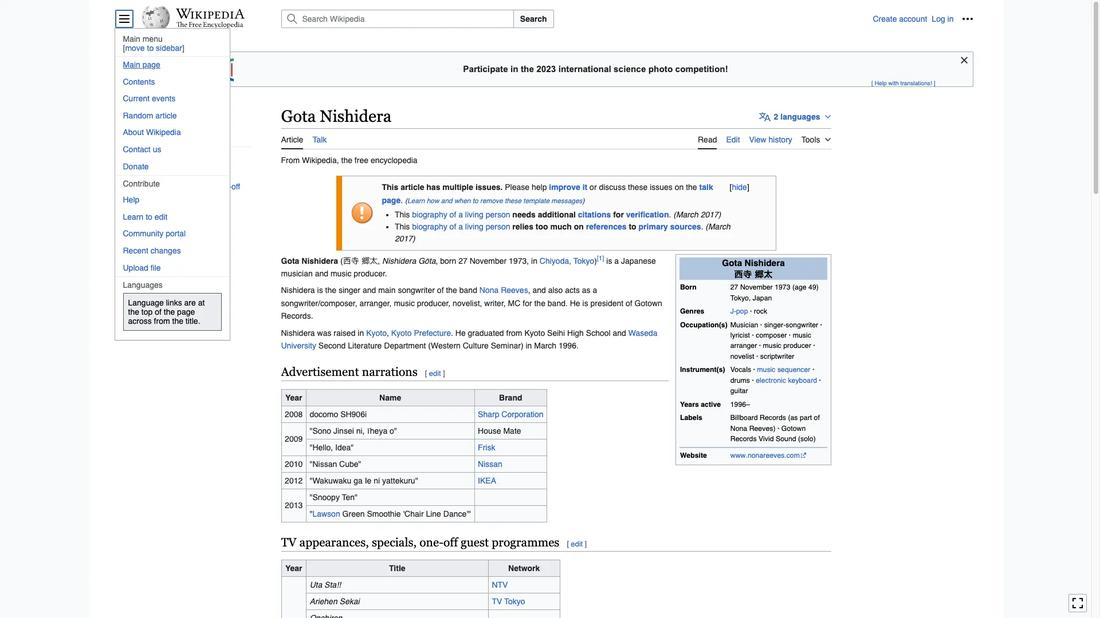 Task type: locate. For each thing, give the bounding box(es) containing it.
the left band.
[[534, 299, 546, 308]]

in inside "gota nishidera ( 西寺 郷太 , nishidera gōta , born 27 november 1973, in chiyoda, tokyo ) [1]"
[[531, 256, 537, 266]]

references link
[[586, 223, 627, 232]]

2 horizontal spatial [
[[872, 80, 873, 87]]

records inside billboard records (as part of nona reeves)
[[760, 414, 786, 423]]

1 vertical spatial article
[[401, 183, 424, 192]]

ten"
[[342, 493, 358, 503]]

0 horizontal spatial tv
[[118, 182, 129, 192]]

"wakuwaku ga ie ni yattekuru"
[[310, 477, 418, 486]]

article left has
[[401, 183, 424, 192]]

1 horizontal spatial nona
[[730, 425, 747, 433]]

1 vertical spatial these
[[505, 197, 522, 205]]

tv appearances, specials, one-off guest programmes inside gota nishidera element
[[281, 536, 560, 550]]

arranger
[[730, 342, 757, 350]]

1 vertical spatial person
[[486, 223, 510, 232]]

1 vertical spatial tokyo
[[504, 598, 525, 607]]

and
[[441, 197, 453, 205], [315, 269, 328, 278], [363, 286, 376, 295], [533, 286, 546, 295], [613, 329, 626, 338]]

gotown inside gotown records vivid sound (solo)
[[782, 425, 806, 433]]

music for music sequencer drums
[[757, 366, 776, 374]]

view history link
[[749, 128, 792, 148]]

page inside 'link'
[[143, 60, 160, 69]]

0 vertical spatial november
[[470, 256, 507, 266]]

regular programmes
[[118, 208, 194, 217]]

1 vertical spatial this
[[395, 210, 410, 220]]

to right when
[[473, 197, 478, 205]]

contents for contents
[[123, 77, 155, 86]]

person down learn how and when to remove these template messages link
[[486, 210, 510, 220]]

march down seihi
[[534, 342, 557, 351]]

0 horizontal spatial [ edit ]
[[425, 370, 445, 378]]

specials, inside tv appearances, specials, one-off guest programmes
[[182, 182, 213, 192]]

0 horizontal spatial november
[[470, 256, 507, 266]]

and for musician
[[315, 269, 328, 278]]

year for docomo sh906i
[[285, 394, 302, 403]]

. down talk
[[701, 223, 703, 232]]

0 vertical spatial person
[[486, 210, 510, 220]]

programmes inside gota nishidera element
[[492, 536, 560, 550]]

programmes up appearances
[[149, 208, 194, 217]]

1 horizontal spatial edit link
[[571, 540, 583, 549]]

current events
[[123, 94, 176, 103]]

1996–
[[730, 401, 750, 409]]

novelist
[[730, 353, 754, 361]]

1 vertical spatial year
[[285, 564, 302, 573]]

appearances, inside tv appearances, specials, one-off guest programmes
[[131, 182, 179, 192]]

27 november 1973 (age 49) tokyo, japan
[[730, 284, 819, 302]]

nishidera up the "1973" at the right top of the page
[[745, 259, 785, 269]]

1 horizontal spatial narrations
[[362, 366, 418, 380]]

prefecture
[[414, 329, 451, 338]]

current events link
[[115, 91, 230, 107]]

gota inside "gota nishidera ( 西寺 郷太 , nishidera gōta , born 27 november 1973, in chiyoda, tokyo ) [1]"
[[281, 256, 299, 266]]

main inside main menu move to sidebar
[[123, 34, 140, 44]]

from wikipedia, the free encyclopedia
[[281, 156, 418, 165]]

郷太 up 27 november 1973 (age 49) tokyo, japan
[[755, 270, 773, 279]]

page left the at
[[177, 308, 195, 317]]

gotown up the waseda
[[635, 299, 662, 308]]

advertisement up contribute
[[118, 166, 170, 176]]

gota up the tokyo,
[[722, 259, 742, 269]]

( left how on the left top
[[405, 197, 407, 205]]

1 horizontal spatial gotown
[[782, 425, 806, 433]]

article inside gota nishidera element
[[401, 183, 424, 192]]

march inside march 2017
[[708, 223, 731, 232]]

multiple
[[443, 183, 473, 192]]

biography for this biography of a living person relies too much on references to primary sources .
[[412, 223, 447, 232]]

one- down line
[[420, 536, 444, 550]]

1 vertical spatial tv appearances, specials, one-off guest programmes
[[281, 536, 560, 550]]

guest up regular
[[118, 192, 138, 201]]

main for main menu move to sidebar
[[123, 34, 140, 44]]

2 horizontal spatial page
[[382, 196, 401, 205]]

these left issues
[[628, 183, 648, 192]]

advertisement
[[118, 166, 170, 176], [281, 366, 359, 380]]

genres
[[680, 308, 704, 316]]

1 vertical spatial ]
[[443, 370, 445, 378]]

events
[[152, 94, 176, 103]]

biography of a living person link for needs
[[412, 210, 510, 220]]

article
[[281, 135, 303, 144]]

(solo)
[[798, 436, 816, 444]]

he up second literature department (western culture seminar) in march 1996.
[[455, 329, 466, 338]]

needs
[[513, 210, 536, 220]]

kyoto left seihi
[[525, 329, 545, 338]]

of
[[450, 210, 456, 220], [450, 223, 456, 232], [437, 286, 444, 295], [626, 299, 632, 308], [155, 308, 162, 317], [814, 414, 820, 423]]

person left relies on the left of the page
[[486, 223, 510, 232]]

narrations down (top) link
[[172, 166, 208, 176]]

current
[[123, 94, 150, 103]]

( up singer
[[340, 256, 343, 266]]

links inside external links link
[[150, 304, 166, 313]]

to up radio appearances
[[146, 212, 152, 222]]

, inside , and also acts as a songwriter/composer, arranger, music producer, novelist, writer, mc for the band. he is president of gotown records.
[[528, 286, 530, 295]]

music up producer on the right of the page
[[793, 332, 811, 340]]

0 horizontal spatial page
[[143, 60, 160, 69]]

0 vertical spatial edit link
[[429, 370, 441, 378]]

1 horizontal spatial 郷太
[[755, 270, 773, 279]]

2 main from the top
[[123, 60, 140, 69]]

gota inside gota nishidera 西寺 郷太
[[722, 259, 742, 269]]

( inside "gota nishidera ( 西寺 郷太 , nishidera gōta , born 27 november 1973, in chiyoda, tokyo ) [1]"
[[340, 256, 343, 266]]

0 horizontal spatial march
[[534, 342, 557, 351]]

2008
[[285, 410, 303, 419]]

0 horizontal spatial he
[[455, 329, 466, 338]]

musician
[[281, 269, 313, 278]]

. left how on the left top
[[401, 196, 403, 205]]

1 horizontal spatial [
[[567, 540, 569, 549]]

biography of a living person link for relies
[[412, 223, 510, 232]]

0 vertical spatial learn
[[407, 197, 425, 205]]

with
[[889, 80, 899, 87]]

from up seminar) at the left
[[506, 329, 522, 338]]

advertisement inside advertisement narrations link
[[118, 166, 170, 176]]

banner logo image
[[134, 58, 234, 81]]

records up reeves)
[[760, 414, 786, 423]]

log in link
[[932, 14, 954, 23]]

郷太 inside "gota nishidera ( 西寺 郷太 , nishidera gōta , born 27 november 1973, in chiyoda, tokyo ) [1]"
[[362, 257, 378, 265]]

menu
[[143, 34, 163, 44]]

edit link for tv appearances, specials, one-off guest programmes
[[571, 540, 583, 549]]

1 biography of a living person link from the top
[[412, 210, 510, 220]]

specials, down advertisement narrations link
[[182, 182, 213, 192]]

march up the sources
[[676, 210, 698, 220]]

the left free
[[341, 156, 352, 165]]

in right seminar) at the left
[[526, 342, 532, 351]]

also
[[548, 286, 563, 295]]

西寺 inside "gota nishidera ( 西寺 郷太 , nishidera gōta , born 27 november 1973, in chiyoda, tokyo ) [1]"
[[343, 257, 359, 265]]

regular programmes link
[[118, 204, 252, 220]]

1 vertical spatial 27
[[730, 284, 738, 292]]

wikipedia image
[[176, 9, 244, 19]]

and inside is a japanese musician and music producer.
[[315, 269, 328, 278]]

27 right born
[[459, 256, 467, 266]]

1 vertical spatial guest
[[461, 536, 489, 550]]

for
[[613, 210, 624, 220], [523, 299, 532, 308]]

2 biography from the top
[[412, 223, 447, 232]]

hide image
[[957, 53, 971, 67]]

references link
[[118, 284, 252, 301]]

advertisement narrations inside gota nishidera element
[[281, 366, 418, 380]]

[ for appearances,
[[567, 540, 569, 549]]

page for talk page
[[382, 196, 401, 205]]

1 main from the top
[[123, 34, 140, 44]]

0 horizontal spatial is
[[317, 286, 323, 295]]

radio appearances
[[118, 224, 188, 233]]

[ for narrations
[[425, 370, 427, 378]]

programmes up network
[[492, 536, 560, 550]]

1 kyoto from the left
[[366, 329, 387, 338]]

links left are
[[166, 299, 182, 308]]

reeves)
[[749, 425, 776, 433]]

and inside . ( learn how and when to remove these template messages )
[[441, 197, 453, 205]]

gōta
[[418, 256, 436, 266]]

0 vertical spatial appearances,
[[131, 182, 179, 192]]

guest down the dance'"
[[461, 536, 489, 550]]

upload file link
[[115, 260, 230, 276]]

0 horizontal spatial help
[[123, 195, 139, 205]]

links inside language links are at the top of the page across from the title.
[[166, 299, 182, 308]]

0 vertical spatial one-
[[215, 182, 231, 192]]

on right issues
[[675, 183, 684, 192]]

0 vertical spatial he
[[570, 299, 580, 308]]

contents up contact
[[118, 134, 150, 143]]

page inside talk page
[[382, 196, 401, 205]]

from inside gota nishidera element
[[506, 329, 522, 338]]

contents down main page
[[123, 77, 155, 86]]

tv down donate
[[118, 182, 129, 192]]

music down composer
[[763, 342, 782, 350]]

person for needs additional
[[486, 210, 510, 220]]

for up 'references'
[[613, 210, 624, 220]]

, left also
[[528, 286, 530, 295]]

0 horizontal spatial edit
[[155, 212, 168, 222]]

docomo sh906i
[[310, 410, 367, 419]]

0 vertical spatial specials,
[[182, 182, 213, 192]]

mc
[[508, 299, 521, 308]]

appearances, up help link
[[131, 182, 179, 192]]

graduated
[[468, 329, 504, 338]]

1 horizontal spatial help
[[875, 80, 887, 87]]

2017 up "gota nishidera ( 西寺 郷太 , nishidera gōta , born 27 november 1973, in chiyoda, tokyo ) [1]"
[[395, 235, 413, 244]]

the inside , and also acts as a songwriter/composer, arranger, music producer, novelist, writer, mc for the band. he is president of gotown records.
[[534, 299, 546, 308]]

ni,
[[356, 427, 365, 436]]

hide button
[[153, 134, 172, 143]]

advertisement narrations
[[118, 166, 208, 176], [281, 366, 418, 380]]

main down move
[[123, 60, 140, 69]]

about wikipedia
[[123, 128, 181, 137]]

corporation
[[502, 410, 544, 419]]

0 vertical spatial tv
[[118, 182, 129, 192]]

additional
[[538, 210, 576, 220]]

to inside . ( learn how and when to remove these template messages )
[[473, 197, 478, 205]]

2 horizontal spatial edit
[[571, 540, 583, 549]]

recent
[[123, 246, 148, 256]]

kyoto up department
[[391, 329, 412, 338]]

tokyo left [1]
[[574, 256, 594, 266]]

gota nishidera element
[[281, 149, 831, 619]]

0 horizontal spatial records
[[730, 436, 757, 444]]

1 vertical spatial november
[[740, 284, 773, 292]]

1 horizontal spatial on
[[675, 183, 684, 192]]

from right the top
[[154, 317, 170, 326]]

learn up the radio
[[123, 212, 143, 222]]

page down encyclopedia
[[382, 196, 401, 205]]

he inside , and also acts as a songwriter/composer, arranger, music producer, novelist, writer, mc for the band. he is president of gotown records.
[[570, 299, 580, 308]]

advertisement narrations down literature
[[281, 366, 418, 380]]

records up www
[[730, 436, 757, 444]]

advertisement down second on the left bottom of the page
[[281, 366, 359, 380]]

for right mc
[[523, 299, 532, 308]]

narrations inside advertisement narrations link
[[172, 166, 208, 176]]

article link
[[281, 128, 303, 149]]

living
[[465, 210, 484, 220], [465, 223, 484, 232]]

chiyoda,
[[540, 256, 571, 266]]

1 vertical spatial records
[[730, 436, 757, 444]]

0 vertical spatial main
[[123, 34, 140, 44]]

2 year from the top
[[285, 564, 302, 573]]

november left "1973,"
[[470, 256, 507, 266]]

language progressive image
[[759, 111, 771, 123]]

is inside is a japanese musician and music producer.
[[606, 256, 612, 266]]

1 vertical spatial nona
[[730, 425, 747, 433]]

1 vertical spatial tv
[[281, 536, 297, 550]]

nishidera inside gota nishidera 西寺 郷太
[[745, 259, 785, 269]]

read
[[698, 135, 717, 144]]

page
[[143, 60, 160, 69], [382, 196, 401, 205], [177, 308, 195, 317]]

november up japan
[[740, 284, 773, 292]]

japan
[[753, 294, 772, 302]]

郷太 up producer.
[[362, 257, 378, 265]]

1 horizontal spatial is
[[583, 299, 588, 308]]

1973
[[775, 284, 791, 292]]

and right how on the left top
[[441, 197, 453, 205]]

0 vertical spatial living
[[465, 210, 484, 220]]

0 vertical spatial [ edit ]
[[425, 370, 445, 378]]

music arranger
[[730, 332, 811, 350]]

off down the dance'"
[[444, 536, 458, 550]]

uta
[[310, 581, 322, 590]]

to right move
[[147, 44, 154, 53]]

. up second literature department (western culture seminar) in march 1996.
[[451, 329, 453, 338]]

1 vertical spatial edit
[[429, 370, 441, 378]]

main left "menu"
[[123, 34, 140, 44]]

one- inside gota nishidera element
[[420, 536, 444, 550]]

0 horizontal spatial narrations
[[172, 166, 208, 176]]

off down advertisement narrations link
[[231, 182, 240, 192]]

random
[[123, 111, 153, 120]]

of inside billboard records (as part of nona reeves)
[[814, 414, 820, 423]]

1 horizontal spatial november
[[740, 284, 773, 292]]

, and also acts as a songwriter/composer, arranger, music producer, novelist, writer, mc for the band. he is president of gotown records.
[[281, 286, 662, 321]]

lyricist
[[730, 332, 750, 340]]

music inside music arranger
[[793, 332, 811, 340]]

1 vertical spatial narrations
[[362, 366, 418, 380]]

vivid
[[759, 436, 774, 444]]

electronic
[[756, 377, 786, 385]]

1 horizontal spatial advertisement
[[281, 366, 359, 380]]

these down please
[[505, 197, 522, 205]]

the left the top
[[128, 308, 139, 317]]

[1] link
[[597, 254, 604, 262]]

0 horizontal spatial guest
[[118, 192, 138, 201]]

of inside language links are at the top of the page across from the title.
[[155, 308, 162, 317]]

27 up the tokyo,
[[730, 284, 738, 292]]

2 horizontal spatial is
[[606, 256, 612, 266]]

2 vertical spatial edit
[[571, 540, 583, 549]]

0 vertical spatial from
[[154, 317, 170, 326]]

0 vertical spatial page
[[143, 60, 160, 69]]

contents
[[123, 77, 155, 86], [118, 134, 150, 143]]

1 horizontal spatial [ edit ]
[[567, 540, 587, 549]]

1 vertical spatial edit link
[[571, 540, 583, 549]]

nona down billboard
[[730, 425, 747, 433]]

hide right talk
[[732, 183, 747, 192]]

music up singer
[[331, 269, 352, 278]]

singer
[[339, 286, 360, 295]]

nissan
[[478, 460, 502, 469]]

this for this biography of a living person relies too much on references to primary sources .
[[395, 223, 410, 232]]

languages
[[781, 112, 820, 121]]

music inside , and also acts as a songwriter/composer, arranger, music producer, novelist, writer, mc for the band. he is president of gotown records.
[[394, 299, 415, 308]]

the down external links link
[[172, 317, 183, 326]]

(top)
[[118, 150, 138, 160]]

in right "1973,"
[[531, 256, 537, 266]]

0 horizontal spatial off
[[231, 182, 240, 192]]

1 person from the top
[[486, 210, 510, 220]]

1 horizontal spatial article
[[401, 183, 424, 192]]

1 vertical spatial songwriter
[[786, 321, 818, 329]]

songwriter inside singer-songwriter lyricist
[[786, 321, 818, 329]]

2 person from the top
[[486, 223, 510, 232]]

page down move to sidebar "button"
[[143, 60, 160, 69]]

0 vertical spatial year
[[285, 394, 302, 403]]

1 vertical spatial main
[[123, 60, 140, 69]]

narrations inside gota nishidera element
[[362, 366, 418, 380]]

'chair
[[403, 510, 424, 519]]

tv appearances, specials, one-off guest programmes up regular programmes link
[[118, 182, 240, 201]]

nishidera down musician
[[281, 286, 315, 295]]

ga
[[354, 477, 363, 486]]

1 vertical spatial advertisement narrations
[[281, 366, 418, 380]]

1 vertical spatial help
[[123, 195, 139, 205]]

gota up musician
[[281, 256, 299, 266]]

1 horizontal spatial ]
[[585, 540, 587, 549]]

music sequencer drums
[[730, 366, 811, 385]]

radio
[[118, 224, 139, 233]]

tv tokyo
[[492, 598, 525, 607]]

1 vertical spatial gotown
[[782, 425, 806, 433]]

a inside , and also acts as a songwriter/composer, arranger, music producer, novelist, writer, mc for the band. he is president of gotown records.
[[593, 286, 597, 295]]

2 living from the top
[[465, 223, 484, 232]]

main inside 'link'
[[123, 60, 140, 69]]

contents for contents hide
[[118, 134, 150, 143]]

electronic keyboard link
[[756, 377, 817, 385]]

nona up writer,
[[480, 286, 499, 295]]

1 vertical spatial for
[[523, 299, 532, 308]]

edit link for advertisement narrations
[[429, 370, 441, 378]]

hide
[[155, 134, 170, 143], [732, 183, 747, 192]]

log in and more options image
[[962, 13, 973, 25]]

1 horizontal spatial hide
[[732, 183, 747, 192]]

0 vertical spatial biography of a living person link
[[412, 210, 510, 220]]

dance'"
[[443, 510, 471, 519]]

and inside , and also acts as a songwriter/composer, arranger, music producer, novelist, writer, mc for the band. he is president of gotown records.
[[533, 286, 546, 295]]

nishidera left gōta
[[382, 256, 416, 266]]

1973,
[[509, 256, 529, 266]]

1 vertical spatial 西寺
[[734, 270, 752, 279]]

gota for gota nishidera
[[281, 107, 316, 126]]

nishidera is the singer and main songwriter of the band nona reeves
[[281, 286, 528, 295]]

help up regular
[[123, 195, 139, 205]]

nona
[[480, 286, 499, 295], [730, 425, 747, 433]]

is down as at the top right of page
[[583, 299, 588, 308]]

2 biography of a living person link from the top
[[412, 223, 510, 232]]

1 vertical spatial contents
[[118, 134, 150, 143]]

website
[[680, 452, 707, 460]]

singer-
[[764, 321, 786, 329]]

and for singer
[[363, 286, 376, 295]]

music inside the music producer novelist
[[763, 342, 782, 350]]

is up songwriter/composer,
[[317, 286, 323, 295]]

1 horizontal spatial guest
[[461, 536, 489, 550]]

appearances, down lawson link
[[299, 536, 369, 550]]

edit
[[155, 212, 168, 222], [429, 370, 441, 378], [571, 540, 583, 549]]

music inside the music sequencer drums
[[757, 366, 776, 374]]

years
[[680, 401, 699, 409]]

serials link
[[118, 268, 252, 284]]

1 horizontal spatial songwriter
[[786, 321, 818, 329]]

the up songwriter/composer,
[[325, 286, 336, 295]]

0 horizontal spatial specials,
[[182, 182, 213, 192]]

log
[[932, 14, 945, 23]]

2 vertical spatial [
[[567, 540, 569, 549]]

2 vertical spatial tv
[[492, 598, 502, 607]]

on right much
[[574, 223, 584, 232]]

personal tools navigation
[[873, 10, 977, 28]]

in right log
[[948, 14, 954, 23]]

gotown down (as
[[782, 425, 806, 433]]

1 biography from the top
[[412, 210, 447, 220]]

records inside gotown records vivid sound (solo)
[[730, 436, 757, 444]]

music up electronic
[[757, 366, 776, 374]]

raised
[[334, 329, 356, 338]]

0 vertical spatial article
[[155, 111, 177, 120]]

1 horizontal spatial learn
[[407, 197, 425, 205]]

is inside , and also acts as a songwriter/composer, arranger, music producer, novelist, writer, mc for the band. he is president of gotown records.
[[583, 299, 588, 308]]

this for this biography of a living person needs additional citations for verification . ( march 2017 )
[[395, 210, 410, 220]]

0 vertical spatial contents
[[123, 77, 155, 86]]

( right the sources
[[706, 223, 708, 232]]

november inside "gota nishidera ( 西寺 郷太 , nishidera gōta , born 27 november 1973, in chiyoda, tokyo ) [1]"
[[470, 256, 507, 266]]

0 horizontal spatial [
[[425, 370, 427, 378]]

1 living from the top
[[465, 210, 484, 220]]

is a japanese musician and music producer.
[[281, 256, 656, 278]]

links up the across
[[150, 304, 166, 313]]

2 vertical spatial this
[[395, 223, 410, 232]]

0 horizontal spatial these
[[505, 197, 522, 205]]

0 vertical spatial tokyo
[[574, 256, 594, 266]]

music down the nishidera is the singer and main songwriter of the band nona reeves
[[394, 299, 415, 308]]

1 horizontal spatial these
[[628, 183, 648, 192]]

when
[[454, 197, 471, 205]]

tv down 2013
[[281, 536, 297, 550]]

and for how
[[441, 197, 453, 205]]

about wikipedia link
[[115, 125, 230, 141]]

1 horizontal spatial tv appearances, specials, one-off guest programmes
[[281, 536, 560, 550]]

to inside main menu move to sidebar
[[147, 44, 154, 53]]

0 horizontal spatial advertisement
[[118, 166, 170, 176]]

1 vertical spatial programmes
[[149, 208, 194, 217]]

from
[[281, 156, 300, 165]]

, up producer.
[[378, 256, 380, 266]]

1 year from the top
[[285, 394, 302, 403]]

file
[[151, 263, 161, 273]]

music for music arranger
[[793, 332, 811, 340]]

tv down ntv
[[492, 598, 502, 607]]



Task type: vqa. For each thing, say whether or not it's contained in the screenshot.
lyricist
yes



Task type: describe. For each thing, give the bounding box(es) containing it.
edit for advertisement narrations
[[429, 370, 441, 378]]

in right 'participate'
[[511, 64, 518, 74]]

ariehen
[[310, 598, 337, 607]]

references
[[118, 288, 159, 297]]

1 horizontal spatial tv
[[281, 536, 297, 550]]

this for this article has multiple issues. please help improve it or discuss these issues on the
[[382, 183, 398, 192]]

nishidera up musician
[[302, 256, 338, 266]]

music producer novelist
[[730, 342, 811, 361]]

regular
[[118, 208, 146, 217]]

the left band
[[446, 286, 457, 295]]

(western
[[428, 342, 461, 351]]

band.
[[548, 299, 568, 308]]

main for main page
[[123, 60, 140, 69]]

nishidera was raised in kyoto , kyoto prefecture . he graduated from kyoto seihi high school and
[[281, 329, 628, 338]]

donate
[[123, 162, 149, 171]]

1 vertical spatial is
[[317, 286, 323, 295]]

in up literature
[[358, 329, 364, 338]]

2 horizontal spatial tv
[[492, 598, 502, 607]]

nishidera up university at bottom left
[[281, 329, 315, 338]]

department
[[384, 342, 426, 351]]

photo
[[649, 64, 673, 74]]

0 vertical spatial these
[[628, 183, 648, 192]]

0 horizontal spatial one-
[[215, 182, 231, 192]]

0 vertical spatial nona
[[480, 286, 499, 295]]

o"
[[390, 427, 397, 436]]

0 horizontal spatial tv appearances, specials, one-off guest programmes
[[118, 182, 240, 201]]

edit for tv appearances, specials, one-off guest programmes
[[571, 540, 583, 549]]

was
[[317, 329, 331, 338]]

external links
[[118, 304, 166, 313]]

primary sources link
[[639, 223, 701, 232]]

create
[[873, 14, 897, 23]]

external
[[118, 304, 148, 313]]

article for random
[[155, 111, 177, 120]]

0 vertical spatial songwriter
[[398, 286, 435, 295]]

郷太 inside gota nishidera 西寺 郷太
[[755, 270, 773, 279]]

nishidera up talk link
[[320, 107, 392, 126]]

off inside gota nishidera element
[[444, 536, 458, 550]]

person for relies too much on
[[486, 223, 510, 232]]

links for language
[[166, 299, 182, 308]]

title.
[[186, 317, 200, 326]]

27 inside 27 november 1973 (age 49) tokyo, japan
[[730, 284, 738, 292]]

years active
[[680, 401, 721, 409]]

ikea
[[478, 477, 496, 486]]

kyoto link
[[366, 329, 387, 338]]

[ help with translations! ]
[[872, 80, 935, 87]]

0 vertical spatial edit
[[155, 212, 168, 222]]

of inside , and also acts as a songwriter/composer, arranger, music producer, novelist, writer, mc for the band. he is president of gotown records.
[[626, 299, 632, 308]]

language links are at the top of the page across from the title.
[[128, 299, 205, 326]]

2017 inside march 2017
[[395, 235, 413, 244]]

the free encyclopedia image
[[176, 22, 244, 29]]

about
[[123, 128, 144, 137]]

to down verification
[[629, 223, 636, 232]]

Search search field
[[267, 10, 873, 28]]

gota nishidera main content
[[276, 101, 973, 619]]

sound
[[776, 436, 796, 444]]

account
[[899, 14, 927, 23]]

"sono
[[310, 427, 331, 436]]

gota for gota nishidera 西寺 郷太
[[722, 259, 742, 269]]

songwriter/composer,
[[281, 299, 357, 308]]

learn to edit link
[[115, 209, 230, 225]]

hide button
[[728, 181, 751, 194]]

j-pop link
[[730, 308, 748, 316]]

science
[[614, 64, 646, 74]]

encyclopedia
[[371, 156, 418, 165]]

main
[[378, 286, 396, 295]]

fullscreen image
[[1072, 598, 1084, 610]]

house
[[478, 427, 501, 436]]

line
[[426, 510, 441, 519]]

27 inside "gota nishidera ( 西寺 郷太 , nishidera gōta , born 27 november 1973, in chiyoda, tokyo ) [1]"
[[459, 256, 467, 266]]

article for this
[[401, 183, 424, 192]]

0 vertical spatial [
[[872, 80, 873, 87]]

move
[[125, 44, 145, 53]]

relies
[[513, 223, 533, 232]]

a inside is a japanese musician and music producer.
[[614, 256, 619, 266]]

or
[[590, 183, 597, 192]]

[ edit ] for tv appearances, specials, one-off guest programmes
[[567, 540, 587, 549]]

the left talk
[[686, 183, 697, 192]]

waseda
[[628, 329, 658, 338]]

the right the top
[[164, 308, 175, 317]]

1 vertical spatial on
[[574, 223, 584, 232]]

template
[[523, 197, 550, 205]]

gota for gota nishidera ( 西寺 郷太 , nishidera gōta , born 27 november 1973, in chiyoda, tokyo ) [1]
[[281, 256, 299, 266]]

serials
[[118, 272, 143, 281]]

records for vivid
[[730, 436, 757, 444]]

ariehen sekai
[[310, 598, 360, 607]]

gotown inside , and also acts as a songwriter/composer, arranger, music producer, novelist, writer, mc for the band. he is president of gotown records.
[[635, 299, 662, 308]]

are
[[184, 299, 196, 308]]

0 vertical spatial off
[[231, 182, 240, 192]]

1 horizontal spatial 2017
[[701, 210, 719, 220]]

menu image
[[118, 13, 130, 25]]

and right school
[[613, 329, 626, 338]]

3 kyoto from the left
[[525, 329, 545, 338]]

free
[[355, 156, 368, 165]]

messages
[[551, 197, 583, 205]]

[ edit ] for advertisement narrations
[[425, 370, 445, 378]]

, up department
[[387, 329, 389, 338]]

year for uta sta!!
[[285, 564, 302, 573]]

upload file
[[123, 263, 161, 273]]

2009
[[285, 435, 303, 444]]

"wakuwaku
[[310, 477, 351, 486]]

these inside . ( learn how and when to remove these template messages )
[[505, 197, 522, 205]]

) inside "gota nishidera ( 西寺 郷太 , nishidera gōta , born 27 november 1973, in chiyoda, tokyo ) [1]"
[[594, 256, 597, 266]]

changes
[[151, 246, 181, 256]]

0 horizontal spatial advertisement narrations
[[118, 166, 208, 176]]

top
[[141, 308, 153, 317]]

2013
[[285, 502, 303, 511]]

living for relies
[[465, 223, 484, 232]]

0 vertical spatial programmes
[[140, 192, 185, 201]]

electronic keyboard guitar
[[730, 377, 817, 396]]

references
[[586, 223, 627, 232]]

0 vertical spatial march
[[676, 210, 698, 220]]

2 horizontal spatial ]
[[934, 80, 935, 87]]

green
[[342, 510, 365, 519]]

random article link
[[115, 108, 230, 124]]

page for main page
[[143, 60, 160, 69]]

president
[[591, 299, 624, 308]]

in inside personal tools navigation
[[948, 14, 954, 23]]

] for narrations
[[443, 370, 445, 378]]

it
[[583, 183, 587, 192]]

help inside help link
[[123, 195, 139, 205]]

music for music producer novelist
[[763, 342, 782, 350]]

tokyo inside "gota nishidera ( 西寺 郷太 , nishidera gōta , born 27 november 1973, in chiyoda, tokyo ) [1]"
[[574, 256, 594, 266]]

culture
[[463, 342, 489, 351]]

) inside . ( learn how and when to remove these template messages )
[[583, 197, 585, 205]]

living for needs
[[465, 210, 484, 220]]

from inside language links are at the top of the page across from the title.
[[154, 317, 170, 326]]

0 vertical spatial help
[[875, 80, 887, 87]]

0 vertical spatial guest
[[118, 192, 138, 201]]

( up 'primary sources' link
[[673, 210, 676, 220]]

biography for this biography of a living person needs additional citations for verification . ( march 2017 )
[[412, 210, 447, 220]]

Search Wikipedia search field
[[281, 10, 514, 28]]

house mate
[[478, 427, 521, 436]]

tv appearances, specials, one-off guest programmes link
[[118, 179, 252, 204]]

2 kyoto from the left
[[391, 329, 412, 338]]

advertisement inside gota nishidera element
[[281, 366, 359, 380]]

( inside . ( learn how and when to remove these template messages )
[[405, 197, 407, 205]]

, left born
[[436, 256, 438, 266]]

links for external
[[150, 304, 166, 313]]

learn to edit
[[123, 212, 168, 222]]

tv inside tv appearances, specials, one-off guest programmes
[[118, 182, 129, 192]]

"nissan
[[310, 460, 337, 469]]

radio appearances link
[[118, 220, 252, 236]]

books
[[118, 240, 141, 249]]

talk link
[[313, 128, 327, 148]]

[ help with translations! ] link
[[872, 80, 935, 87]]

singer-songwriter lyricist
[[730, 321, 818, 340]]

learn inside . ( learn how and when to remove these template messages )
[[407, 197, 425, 205]]

rock
[[754, 308, 767, 316]]

to inside the learn to edit link
[[146, 212, 152, 222]]

ni
[[374, 477, 380, 486]]

born
[[680, 284, 697, 292]]

waseda university link
[[281, 329, 658, 351]]

records for (as
[[760, 414, 786, 423]]

guest inside gota nishidera element
[[461, 536, 489, 550]]

西寺 inside gota nishidera 西寺 郷太
[[734, 270, 752, 279]]

j-pop
[[730, 308, 748, 316]]

specials, inside gota nishidera element
[[372, 536, 417, 550]]

īheya
[[367, 427, 387, 436]]

please
[[505, 183, 530, 192]]

appearances
[[142, 224, 188, 233]]

frisk link
[[478, 444, 495, 453]]

keyboard
[[788, 377, 817, 385]]

the left 2023
[[521, 64, 534, 74]]

. up 'primary sources' link
[[669, 210, 671, 220]]

0 vertical spatial hide
[[155, 134, 170, 143]]

school
[[586, 329, 611, 338]]

yattekuru"
[[382, 477, 418, 486]]

for inside , and also acts as a songwriter/composer, arranger, music producer, novelist, writer, mc for the band. he is president of gotown records.
[[523, 299, 532, 308]]

participate in the 2023 international science photo competition!
[[463, 64, 728, 74]]

arranger,
[[360, 299, 392, 308]]

main page
[[123, 60, 160, 69]]

] for appearances,
[[585, 540, 587, 549]]

2 vertical spatial march
[[534, 342, 557, 351]]

0 horizontal spatial tokyo
[[504, 598, 525, 607]]

billboard records (as part of nona reeves)
[[730, 414, 820, 433]]

waseda university
[[281, 329, 658, 351]]

contact
[[123, 145, 151, 154]]

remove
[[480, 197, 503, 205]]

discuss
[[599, 183, 626, 192]]

active
[[701, 401, 721, 409]]

main menu move to sidebar
[[123, 34, 182, 53]]

nona inside billboard records (as part of nona reeves)
[[730, 425, 747, 433]]

0 horizontal spatial learn
[[123, 212, 143, 222]]

uta sta!!
[[310, 581, 341, 590]]

hide inside dropdown button
[[732, 183, 747, 192]]

wikipedia
[[146, 128, 181, 137]]

appearances, inside gota nishidera element
[[299, 536, 369, 550]]

november inside 27 november 1973 (age 49) tokyo, japan
[[740, 284, 773, 292]]

page inside language links are at the top of the page across from the title.
[[177, 308, 195, 317]]

music inside is a japanese musician and music producer.
[[331, 269, 352, 278]]

1 horizontal spatial for
[[613, 210, 624, 220]]



